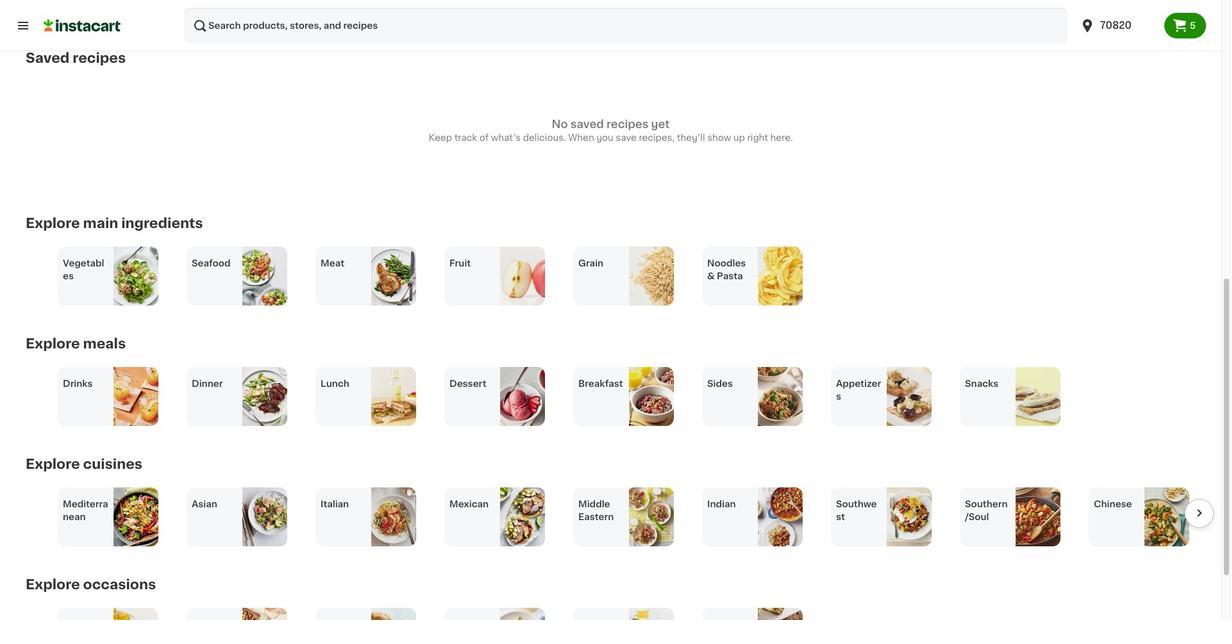 Task type: describe. For each thing, give the bounding box(es) containing it.
middle eastern link
[[573, 488, 674, 547]]

meals
[[83, 337, 126, 351]]

mediterra
[[63, 500, 108, 509]]

italian
[[321, 500, 349, 509]]

breakfast
[[578, 380, 623, 389]]

indian link
[[702, 488, 803, 547]]

chinese
[[1094, 500, 1132, 509]]

mediterra nean
[[63, 500, 108, 522]]

explore main ingredients
[[26, 217, 203, 230]]

0 horizontal spatial recipes
[[73, 51, 126, 65]]

snacks
[[965, 380, 999, 389]]

southern
[[965, 500, 1008, 509]]

main
[[83, 217, 118, 230]]

dessert link
[[444, 367, 545, 426]]

recipes,
[[639, 133, 675, 142]]

chinese link
[[1089, 488, 1190, 547]]

of
[[479, 133, 489, 142]]

cuisines
[[83, 458, 142, 471]]

southwe st
[[836, 500, 877, 522]]

fruit link
[[444, 247, 545, 306]]

explore for explore meals
[[26, 337, 80, 351]]

middle
[[578, 500, 610, 509]]

fruit
[[450, 259, 471, 268]]

5
[[1190, 21, 1196, 30]]

no saved recipes yet keep track of what's delicious. when you save recipes, they'll show up right here.
[[429, 119, 793, 142]]

delicious.
[[523, 133, 566, 142]]

70820
[[1100, 21, 1132, 30]]

southern /soul link
[[960, 488, 1061, 547]]

grain link
[[573, 247, 674, 306]]

southwe st link
[[831, 488, 932, 547]]

70820 button
[[1080, 8, 1157, 44]]

appetizer s
[[836, 380, 881, 401]]

explore for explore cuisines
[[26, 458, 80, 471]]

saved recipes
[[26, 51, 126, 65]]

save
[[616, 133, 637, 142]]

southwe
[[836, 500, 877, 509]]

here.
[[771, 133, 793, 142]]

noodles & pasta
[[707, 259, 746, 281]]

nean
[[63, 513, 86, 522]]

mediterra nean link
[[58, 488, 158, 547]]

appetizer s link
[[831, 367, 932, 426]]

asian
[[192, 500, 217, 509]]

lunch
[[321, 380, 349, 389]]

explore for explore occasions
[[26, 578, 80, 592]]

meat
[[321, 259, 344, 268]]

&
[[707, 272, 715, 281]]

noodles & pasta link
[[702, 247, 803, 306]]

dinner link
[[187, 367, 287, 426]]

you
[[597, 133, 614, 142]]

they'll
[[677, 133, 705, 142]]

vegetabl es
[[63, 259, 104, 281]]



Task type: vqa. For each thing, say whether or not it's contained in the screenshot.
Explore meals
yes



Task type: locate. For each thing, give the bounding box(es) containing it.
grain
[[578, 259, 604, 268]]

eastern
[[578, 513, 614, 522]]

saved
[[26, 51, 70, 65]]

dessert
[[450, 380, 486, 389]]

italian link
[[316, 488, 416, 547]]

instacart logo image
[[44, 18, 121, 33]]

explore cuisines
[[26, 458, 142, 471]]

sides link
[[702, 367, 803, 426]]

/soul
[[965, 513, 989, 522]]

saved
[[571, 119, 604, 130]]

0 vertical spatial recipes
[[73, 51, 126, 65]]

southern /soul
[[965, 500, 1008, 522]]

2 explore from the top
[[26, 337, 80, 351]]

recipes inside no saved recipes yet keep track of what's delicious. when you save recipes, they'll show up right here.
[[607, 119, 649, 130]]

recipes
[[73, 51, 126, 65], [607, 119, 649, 130]]

meat link
[[316, 247, 416, 306]]

pasta
[[717, 272, 743, 281]]

noodles
[[707, 259, 746, 268]]

appetizer
[[836, 380, 881, 389]]

recipes down instacart logo
[[73, 51, 126, 65]]

drinks
[[63, 380, 93, 389]]

ingredients
[[121, 217, 203, 230]]

70820 button
[[1072, 8, 1164, 44]]

explore occasions
[[26, 578, 156, 592]]

asian link
[[187, 488, 287, 547]]

up
[[734, 133, 745, 142]]

track
[[454, 133, 477, 142]]

occasions
[[83, 578, 156, 592]]

middle eastern
[[578, 500, 614, 522]]

5 button
[[1164, 13, 1206, 38]]

seafood link
[[187, 247, 287, 306]]

indian
[[707, 500, 736, 509]]

snacks link
[[960, 367, 1061, 426]]

explore
[[26, 217, 80, 230], [26, 337, 80, 351], [26, 458, 80, 471], [26, 578, 80, 592]]

drinks link
[[58, 367, 158, 426]]

explore for explore main ingredients
[[26, 217, 80, 230]]

Search field
[[185, 8, 1067, 44]]

recipes up save
[[607, 119, 649, 130]]

vegetabl es link
[[58, 247, 158, 306]]

seafood
[[192, 259, 231, 268]]

vegetabl
[[63, 259, 104, 268]]

sides
[[707, 380, 733, 389]]

1 vertical spatial recipes
[[607, 119, 649, 130]]

no
[[552, 119, 568, 130]]

explore meals
[[26, 337, 126, 351]]

3 explore from the top
[[26, 458, 80, 471]]

breakfast link
[[573, 367, 674, 426]]

item carousel region
[[26, 488, 1214, 547]]

mexican link
[[444, 488, 545, 547]]

4 explore from the top
[[26, 578, 80, 592]]

keep
[[429, 133, 452, 142]]

yet
[[651, 119, 670, 130]]

what's
[[491, 133, 521, 142]]

show
[[707, 133, 731, 142]]

right
[[747, 133, 768, 142]]

1 horizontal spatial recipes
[[607, 119, 649, 130]]

lunch link
[[316, 367, 416, 426]]

mexican
[[450, 500, 489, 509]]

None search field
[[185, 8, 1067, 44]]

when
[[568, 133, 594, 142]]

st
[[836, 513, 845, 522]]

dinner
[[192, 380, 223, 389]]

s
[[836, 392, 841, 401]]

es
[[63, 272, 74, 281]]

1 explore from the top
[[26, 217, 80, 230]]



